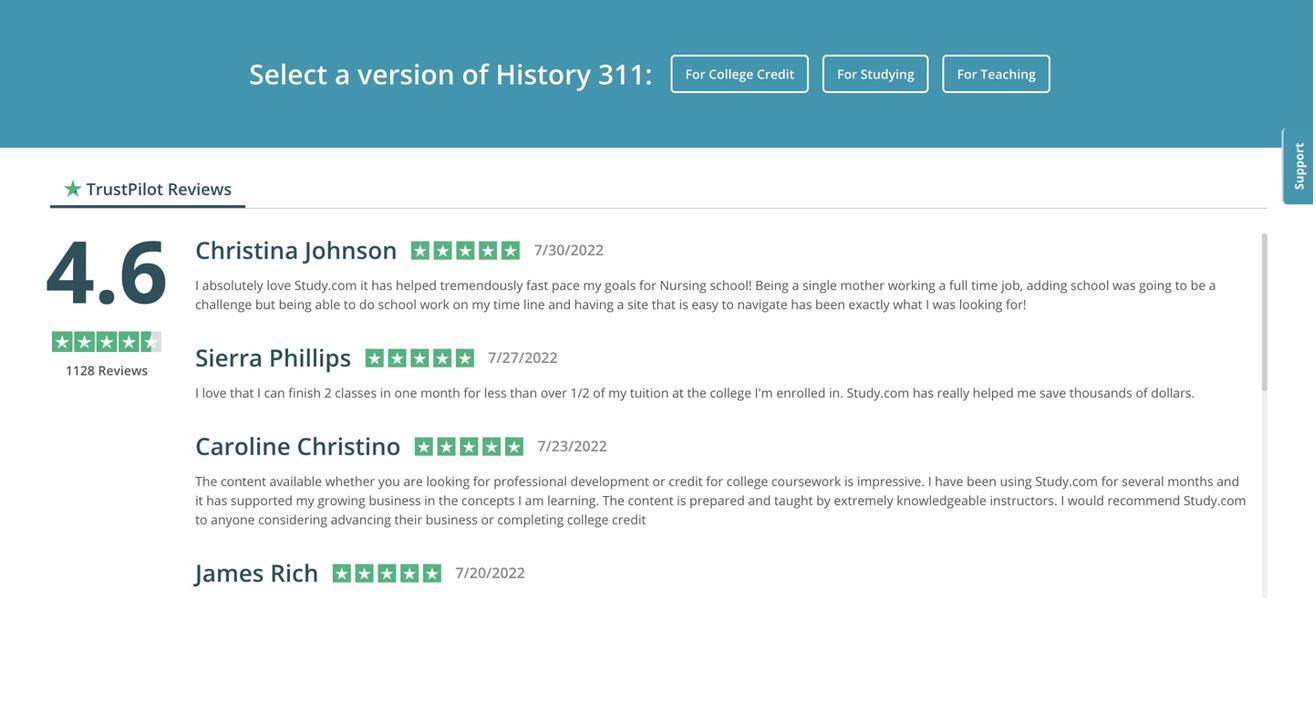 Task type: describe. For each thing, give the bounding box(es) containing it.
to left do
[[344, 295, 356, 313]]

1 horizontal spatial content
[[628, 492, 674, 509]]

for teaching button
[[943, 55, 1051, 93]]

finish
[[288, 384, 321, 401]]

advancing
[[331, 511, 391, 528]]

trustpilot image
[[64, 180, 82, 198]]

adding
[[1027, 276, 1068, 294]]

for studying
[[837, 65, 915, 83]]

study.com up would
[[1036, 472, 1098, 490]]

my inside the content available whether you are looking for professional development or credit for college coursework is impressive. i have been using study.com for several months and it has supported my growing business in the concepts i am learning. the content is prepared and taught by extremely knowledgeable instructors. i would recommend study.com to anyone considering advancing their business or completing college credit
[[296, 492, 314, 509]]

supported
[[231, 492, 293, 509]]

challenge
[[195, 295, 252, 313]]

1 vertical spatial or
[[481, 511, 494, 528]]

navigate
[[737, 295, 788, 313]]

for up prepared at bottom right
[[706, 472, 723, 490]]

knowledgeable
[[897, 492, 987, 509]]

7/23/2022
[[538, 436, 607, 456]]

0 horizontal spatial time
[[493, 295, 520, 313]]

do
[[359, 295, 375, 313]]

in.
[[829, 384, 844, 401]]

love inside i absolutely love study.com it has helped tremendously fast pace my goals for nursing school! being a single mother working a full time job, adding school was going to be a challenge but being able to do school work on my time line and having a site that is easy to navigate has been exactly what i was looking for!
[[267, 276, 291, 294]]

month
[[421, 384, 460, 401]]

it inside i absolutely love study.com it has helped tremendously fast pace my goals for nursing school! being a single mother working a full time job, adding school was going to be a challenge but being able to do school work on my time line and having a site that is easy to navigate has been exactly what i was looking for!
[[360, 276, 368, 294]]

1 vertical spatial that
[[230, 384, 254, 401]]

1 horizontal spatial was
[[1113, 276, 1136, 294]]

having
[[574, 295, 614, 313]]

concepts
[[462, 492, 515, 509]]

instructors.
[[990, 492, 1058, 509]]

to inside the content available whether you are looking for professional development or credit for college coursework is impressive. i have been using study.com for several months and it has supported my growing business in the concepts i am learning. the content is prepared and taught by extremely knowledgeable instructors. i would recommend study.com to anyone considering advancing their business or completing college credit
[[195, 511, 208, 528]]

development
[[571, 472, 649, 490]]

teaching
[[981, 65, 1036, 83]]

i down sierra
[[195, 384, 199, 401]]

the content available whether you are looking for professional development or credit for college coursework is impressive. i have been using study.com for several months and it has supported my growing business in the concepts i am learning. the content is prepared and taught by extremely knowledgeable instructors. i would recommend study.com to anyone considering advancing their business or completing college credit
[[195, 472, 1247, 528]]

their
[[394, 511, 422, 528]]

classes
[[335, 384, 377, 401]]

trust pilot 5 stars image for caroline christino
[[415, 437, 524, 456]]

for!
[[1006, 295, 1027, 313]]

version
[[358, 55, 455, 93]]

1 vertical spatial is
[[845, 472, 854, 490]]

a right be
[[1209, 276, 1216, 294]]

i absolutely love study.com it has helped tremendously fast pace my goals for nursing school! being a single mother working a full time job, adding school was going to be a challenge but being able to do school work on my time line and having a site that is easy to navigate has been exactly what i was looking for!
[[195, 276, 1216, 313]]

trust pilot 5 stars image for 4.6
[[52, 332, 161, 352]]

1 horizontal spatial the
[[687, 384, 707, 401]]

learning.
[[547, 492, 599, 509]]

line
[[524, 295, 545, 313]]

sierra
[[195, 341, 263, 373]]

1/2
[[570, 384, 590, 401]]

to down the school!
[[722, 295, 734, 313]]

0 horizontal spatial content
[[221, 472, 266, 490]]

what
[[893, 295, 923, 313]]

1128
[[66, 362, 95, 379]]

professional
[[494, 472, 567, 490]]

for college credit button
[[671, 55, 809, 93]]

college
[[709, 65, 754, 83]]

trustpilot
[[86, 178, 163, 200]]

select
[[249, 55, 328, 93]]

i left 'am'
[[518, 492, 522, 509]]

my left tuition
[[608, 384, 627, 401]]

i right what
[[926, 295, 930, 313]]

1 horizontal spatial school
[[1071, 276, 1110, 294]]

and inside i absolutely love study.com it has helped tremendously fast pace my goals for nursing school! being a single mother working a full time job, adding school was going to be a challenge but being able to do school work on my time line and having a site that is easy to navigate has been exactly what i was looking for!
[[548, 295, 571, 313]]

i'm
[[755, 384, 773, 401]]

less
[[484, 384, 507, 401]]

enrolled
[[776, 384, 826, 401]]

working
[[888, 276, 936, 294]]

looking inside the content available whether you are looking for professional development or credit for college coursework is impressive. i have been using study.com for several months and it has supported my growing business in the concepts i am learning. the content is prepared and taught by extremely knowledgeable instructors. i would recommend study.com to anyone considering advancing their business or completing college credit
[[426, 472, 470, 490]]

christina johnson
[[195, 233, 397, 266]]

phillips
[[269, 341, 351, 373]]

at
[[672, 384, 684, 401]]

being
[[755, 276, 789, 294]]

studying
[[861, 65, 915, 83]]

helped inside i absolutely love study.com it has helped tremendously fast pace my goals for nursing school! being a single mother working a full time job, adding school was going to be a challenge but being able to do school work on my time line and having a site that is easy to navigate has been exactly what i was looking for!
[[396, 276, 437, 294]]

for for for teaching
[[957, 65, 978, 83]]

months
[[1168, 472, 1214, 490]]

christina
[[195, 233, 298, 266]]

am
[[525, 492, 544, 509]]

rich
[[270, 556, 319, 589]]

going
[[1139, 276, 1172, 294]]

goals
[[605, 276, 636, 294]]

mother
[[841, 276, 885, 294]]

trust pilot 5 stars image for sierra phillips
[[365, 349, 475, 368]]

my up having
[[583, 276, 602, 294]]

reviews for trustpilot reviews
[[168, 178, 232, 200]]

history 311:
[[496, 55, 653, 93]]

0 horizontal spatial was
[[933, 295, 956, 313]]

considering
[[258, 511, 327, 528]]

credit
[[757, 65, 795, 83]]

for studying button
[[823, 55, 929, 93]]

that inside i absolutely love study.com it has helped tremendously fast pace my goals for nursing school! being a single mother working a full time job, adding school was going to be a challenge but being able to do school work on my time line and having a site that is easy to navigate has been exactly what i was looking for!
[[652, 295, 676, 313]]

a left full
[[939, 276, 946, 294]]

7/27/2022
[[488, 347, 558, 367]]

has left the really
[[913, 384, 934, 401]]

for up would
[[1102, 472, 1119, 490]]

2 vertical spatial college
[[567, 511, 609, 528]]

is inside i absolutely love study.com it has helped tremendously fast pace my goals for nursing school! being a single mother working a full time job, adding school was going to be a challenge but being able to do school work on my time line and having a site that is easy to navigate has been exactly what i was looking for!
[[679, 295, 688, 313]]

tremendously
[[440, 276, 523, 294]]

absolutely
[[202, 276, 263, 294]]

1 horizontal spatial of
[[593, 384, 605, 401]]

easy
[[692, 295, 719, 313]]

i left can
[[257, 384, 261, 401]]

has up do
[[371, 276, 393, 294]]



Task type: locate. For each thing, give the bounding box(es) containing it.
really
[[937, 384, 970, 401]]

0 horizontal spatial or
[[481, 511, 494, 528]]

james
[[195, 556, 264, 589]]

business down you
[[369, 492, 421, 509]]

tuition
[[630, 384, 669, 401]]

it inside the content available whether you are looking for professional development or credit for college coursework is impressive. i have been using study.com for several months and it has supported my growing business in the concepts i am learning. the content is prepared and taught by extremely knowledgeable instructors. i would recommend study.com to anyone considering advancing their business or completing college credit
[[195, 492, 203, 509]]

thousands
[[1070, 384, 1133, 401]]

reviews for 1128 reviews
[[98, 362, 148, 379]]

has inside the content available whether you are looking for professional development or credit for college coursework is impressive. i have been using study.com for several months and it has supported my growing business in the concepts i am learning. the content is prepared and taught by extremely knowledgeable instructors. i would recommend study.com to anyone considering advancing their business or completing college credit
[[206, 492, 227, 509]]

college left i'm
[[710, 384, 752, 401]]

support link
[[1282, 128, 1313, 204]]

1 vertical spatial helped
[[973, 384, 1014, 401]]

for inside button
[[837, 65, 858, 83]]

1 horizontal spatial and
[[748, 492, 771, 509]]

christino
[[297, 429, 401, 462]]

4.6
[[46, 212, 168, 328]]

credit down development
[[612, 511, 646, 528]]

prepared
[[690, 492, 745, 509]]

a right being
[[792, 276, 799, 294]]

in inside the content available whether you are looking for professional development or credit for college coursework is impressive. i have been using study.com for several months and it has supported my growing business in the concepts i am learning. the content is prepared and taught by extremely knowledgeable instructors. i would recommend study.com to anyone considering advancing their business or completing college credit
[[424, 492, 435, 509]]

reviews
[[168, 178, 232, 200], [98, 362, 148, 379]]

0 vertical spatial that
[[652, 295, 676, 313]]

select a version of history 311:
[[249, 55, 653, 93]]

over
[[541, 384, 567, 401]]

1 vertical spatial reviews
[[98, 362, 148, 379]]

1 vertical spatial business
[[426, 511, 478, 528]]

extremely
[[834, 492, 894, 509]]

business down concepts
[[426, 511, 478, 528]]

1 horizontal spatial that
[[652, 295, 676, 313]]

for inside button
[[686, 65, 706, 83]]

reviews right "trustpilot"
[[168, 178, 232, 200]]

school right adding
[[1071, 276, 1110, 294]]

taught
[[774, 492, 813, 509]]

0 vertical spatial was
[[1113, 276, 1136, 294]]

1 horizontal spatial the
[[603, 492, 625, 509]]

for college credit
[[686, 65, 795, 83]]

you
[[378, 472, 400, 490]]

2 horizontal spatial and
[[1217, 472, 1240, 490]]

trust pilot 5 stars image
[[411, 241, 521, 260], [52, 332, 161, 352], [365, 349, 475, 368], [415, 437, 524, 456], [332, 564, 442, 583]]

full
[[950, 276, 968, 294]]

0 vertical spatial the
[[687, 384, 707, 401]]

of
[[462, 55, 489, 93], [593, 384, 605, 401], [1136, 384, 1148, 401]]

1 vertical spatial been
[[967, 472, 997, 490]]

can
[[264, 384, 285, 401]]

0 vertical spatial time
[[971, 276, 998, 294]]

the down development
[[603, 492, 625, 509]]

1 horizontal spatial been
[[967, 472, 997, 490]]

0 vertical spatial content
[[221, 472, 266, 490]]

college down learning.
[[567, 511, 609, 528]]

a left site on the top left of the page
[[617, 295, 624, 313]]

college up prepared at bottom right
[[727, 472, 768, 490]]

of right version
[[462, 55, 489, 93]]

school
[[1071, 276, 1110, 294], [378, 295, 417, 313]]

be
[[1191, 276, 1206, 294]]

dollars.
[[1151, 384, 1195, 401]]

site
[[628, 295, 649, 313]]

love
[[267, 276, 291, 294], [202, 384, 227, 401]]

1128 reviews
[[66, 362, 148, 379]]

is up extremely
[[845, 472, 854, 490]]

1 vertical spatial and
[[1217, 472, 1240, 490]]

2 for from the left
[[837, 65, 858, 83]]

helped
[[396, 276, 437, 294], [973, 384, 1014, 401]]

1 for from the left
[[686, 65, 706, 83]]

for left college
[[686, 65, 706, 83]]

0 vertical spatial helped
[[396, 276, 437, 294]]

than
[[510, 384, 537, 401]]

it
[[360, 276, 368, 294], [195, 492, 203, 509]]

i left would
[[1061, 492, 1065, 509]]

or
[[653, 472, 665, 490], [481, 511, 494, 528]]

it up do
[[360, 276, 368, 294]]

1 vertical spatial college
[[727, 472, 768, 490]]

reviews right '1128'
[[98, 362, 148, 379]]

caroline
[[195, 429, 291, 462]]

0 horizontal spatial been
[[815, 295, 845, 313]]

and right the "months"
[[1217, 472, 1240, 490]]

0 horizontal spatial in
[[380, 384, 391, 401]]

0 vertical spatial college
[[710, 384, 752, 401]]

been right the have
[[967, 472, 997, 490]]

study.com up the able
[[294, 276, 357, 294]]

my down available in the left of the page
[[296, 492, 314, 509]]

1 vertical spatial credit
[[612, 511, 646, 528]]

1 horizontal spatial love
[[267, 276, 291, 294]]

1 vertical spatial love
[[202, 384, 227, 401]]

school right do
[[378, 295, 417, 313]]

0 horizontal spatial credit
[[612, 511, 646, 528]]

completing
[[497, 511, 564, 528]]

growing
[[318, 492, 366, 509]]

the
[[687, 384, 707, 401], [439, 492, 458, 509]]

time
[[971, 276, 998, 294], [493, 295, 520, 313]]

using
[[1000, 472, 1032, 490]]

coursework
[[772, 472, 841, 490]]

that
[[652, 295, 676, 313], [230, 384, 254, 401]]

nursing
[[660, 276, 707, 294]]

1 horizontal spatial reviews
[[168, 178, 232, 200]]

1 horizontal spatial business
[[426, 511, 478, 528]]

or down concepts
[[481, 511, 494, 528]]

0 vertical spatial business
[[369, 492, 421, 509]]

been
[[815, 295, 845, 313], [967, 472, 997, 490]]

several
[[1122, 472, 1164, 490]]

the right at
[[687, 384, 707, 401]]

0 vertical spatial looking
[[959, 295, 1003, 313]]

my down tremendously at left
[[472, 295, 490, 313]]

time left the line
[[493, 295, 520, 313]]

my
[[583, 276, 602, 294], [472, 295, 490, 313], [608, 384, 627, 401], [296, 492, 314, 509]]

helped left me
[[973, 384, 1014, 401]]

in left "one"
[[380, 384, 391, 401]]

for left the studying in the right of the page
[[837, 65, 858, 83]]

1 vertical spatial looking
[[426, 472, 470, 490]]

0 horizontal spatial school
[[378, 295, 417, 313]]

it left supported
[[195, 492, 203, 509]]

7/20/2022
[[456, 563, 525, 582]]

0 horizontal spatial business
[[369, 492, 421, 509]]

trust pilot 5 stars image for christina johnson
[[411, 241, 521, 260]]

1 vertical spatial content
[[628, 492, 674, 509]]

looking down full
[[959, 295, 1003, 313]]

are
[[404, 472, 423, 490]]

trust pilot 5 stars image up 1128 reviews at the left bottom
[[52, 332, 161, 352]]

0 vertical spatial the
[[195, 472, 217, 490]]

for for for studying
[[837, 65, 858, 83]]

1 vertical spatial was
[[933, 295, 956, 313]]

1 vertical spatial the
[[439, 492, 458, 509]]

7/30/2022
[[534, 240, 604, 259]]

0 vertical spatial it
[[360, 276, 368, 294]]

love up but
[[267, 276, 291, 294]]

for up concepts
[[473, 472, 490, 490]]

0 horizontal spatial it
[[195, 492, 203, 509]]

for left teaching
[[957, 65, 978, 83]]

1 vertical spatial school
[[378, 295, 417, 313]]

1 horizontal spatial it
[[360, 276, 368, 294]]

of right 1/2
[[593, 384, 605, 401]]

for left less
[[464, 384, 481, 401]]

0 vertical spatial reviews
[[168, 178, 232, 200]]

looking
[[959, 295, 1003, 313], [426, 472, 470, 490]]

i love that i can finish 2 classes in one month for less than over 1/2 of my tuition at the college i'm enrolled in. study.com has really helped me save thousands of dollars.
[[195, 384, 1195, 401]]

0 horizontal spatial reviews
[[98, 362, 148, 379]]

1 vertical spatial time
[[493, 295, 520, 313]]

credit
[[669, 472, 703, 490], [612, 511, 646, 528]]

for teaching
[[957, 65, 1036, 83]]

2 horizontal spatial of
[[1136, 384, 1148, 401]]

0 horizontal spatial looking
[[426, 472, 470, 490]]

sierra phillips
[[195, 341, 351, 373]]

is
[[679, 295, 688, 313], [845, 472, 854, 490], [677, 492, 686, 509]]

for inside button
[[957, 65, 978, 83]]

pace
[[552, 276, 580, 294]]

0 horizontal spatial and
[[548, 295, 571, 313]]

1 horizontal spatial for
[[837, 65, 858, 83]]

for
[[639, 276, 657, 294], [464, 384, 481, 401], [473, 472, 490, 490], [706, 472, 723, 490], [1102, 472, 1119, 490]]

work
[[420, 295, 450, 313]]

whether
[[325, 472, 375, 490]]

1 horizontal spatial in
[[424, 492, 435, 509]]

by
[[816, 492, 831, 509]]

the up anyone
[[195, 472, 217, 490]]

trustpilot reviews
[[86, 178, 232, 200]]

recommend
[[1108, 492, 1181, 509]]

i up challenge
[[195, 276, 199, 294]]

0 horizontal spatial that
[[230, 384, 254, 401]]

3 for from the left
[[957, 65, 978, 83]]

has up anyone
[[206, 492, 227, 509]]

johnson
[[305, 233, 397, 266]]

study.com inside i absolutely love study.com it has helped tremendously fast pace my goals for nursing school! being a single mother working a full time job, adding school was going to be a challenge but being able to do school work on my time line and having a site that is easy to navigate has been exactly what i was looking for!
[[294, 276, 357, 294]]

trust pilot 5 stars image up concepts
[[415, 437, 524, 456]]

1 horizontal spatial helped
[[973, 384, 1014, 401]]

support
[[1291, 143, 1308, 190]]

is left prepared at bottom right
[[677, 492, 686, 509]]

been inside i absolutely love study.com it has helped tremendously fast pace my goals for nursing school! being a single mother working a full time job, adding school was going to be a challenge but being able to do school work on my time line and having a site that is easy to navigate has been exactly what i was looking for!
[[815, 295, 845, 313]]

trust pilot 5 stars image up tremendously at left
[[411, 241, 521, 260]]

0 horizontal spatial the
[[195, 472, 217, 490]]

1 horizontal spatial or
[[653, 472, 665, 490]]

looking right "are"
[[426, 472, 470, 490]]

2 vertical spatial and
[[748, 492, 771, 509]]

single
[[803, 276, 837, 294]]

and left taught
[[748, 492, 771, 509]]

2 vertical spatial is
[[677, 492, 686, 509]]

credit up prepared at bottom right
[[669, 472, 703, 490]]

impressive.
[[857, 472, 925, 490]]

for inside i absolutely love study.com it has helped tremendously fast pace my goals for nursing school! being a single mother working a full time job, adding school was going to be a challenge but being able to do school work on my time line and having a site that is easy to navigate has been exactly what i was looking for!
[[639, 276, 657, 294]]

for up site on the top left of the page
[[639, 276, 657, 294]]

content up supported
[[221, 472, 266, 490]]

2 horizontal spatial for
[[957, 65, 978, 83]]

was left going at the top of page
[[1113, 276, 1136, 294]]

been down single on the top
[[815, 295, 845, 313]]

in left concepts
[[424, 492, 435, 509]]

to left be
[[1175, 276, 1188, 294]]

fast
[[526, 276, 548, 294]]

2
[[324, 384, 332, 401]]

trust pilot 5 stars image down their
[[332, 564, 442, 583]]

caroline christino
[[195, 429, 401, 462]]

save
[[1040, 384, 1066, 401]]

0 horizontal spatial the
[[439, 492, 458, 509]]

the inside the content available whether you are looking for professional development or credit for college coursework is impressive. i have been using study.com for several months and it has supported my growing business in the concepts i am learning. the content is prepared and taught by extremely knowledgeable instructors. i would recommend study.com to anyone considering advancing their business or completing college credit
[[439, 492, 458, 509]]

1 horizontal spatial credit
[[669, 472, 703, 490]]

that left can
[[230, 384, 254, 401]]

0 vertical spatial in
[[380, 384, 391, 401]]

would
[[1068, 492, 1104, 509]]

i left the have
[[928, 472, 932, 490]]

of left dollars.
[[1136, 384, 1148, 401]]

a right select
[[335, 55, 351, 93]]

love down sierra
[[202, 384, 227, 401]]

0 vertical spatial credit
[[669, 472, 703, 490]]

or right development
[[653, 472, 665, 490]]

helped up work
[[396, 276, 437, 294]]

0 horizontal spatial for
[[686, 65, 706, 83]]

0 vertical spatial love
[[267, 276, 291, 294]]

1 vertical spatial the
[[603, 492, 625, 509]]

to left anyone
[[195, 511, 208, 528]]

being
[[279, 295, 312, 313]]

0 vertical spatial been
[[815, 295, 845, 313]]

0 vertical spatial is
[[679, 295, 688, 313]]

0 vertical spatial or
[[653, 472, 665, 490]]

job,
[[1002, 276, 1023, 294]]

0 horizontal spatial love
[[202, 384, 227, 401]]

anyone
[[211, 511, 255, 528]]

0 vertical spatial school
[[1071, 276, 1110, 294]]

0 vertical spatial and
[[548, 295, 571, 313]]

study.com down the "months"
[[1184, 492, 1247, 509]]

content down development
[[628, 492, 674, 509]]

looking inside i absolutely love study.com it has helped tremendously fast pace my goals for nursing school! being a single mother working a full time job, adding school was going to be a challenge but being able to do school work on my time line and having a site that is easy to navigate has been exactly what i was looking for!
[[959, 295, 1003, 313]]

trust pilot 5 stars image up "one"
[[365, 349, 475, 368]]

has down single on the top
[[791, 295, 812, 313]]

trust pilot 5 stars image for james rich
[[332, 564, 442, 583]]

been inside the content available whether you are looking for professional development or credit for college coursework is impressive. i have been using study.com for several months and it has supported my growing business in the concepts i am learning. the content is prepared and taught by extremely knowledgeable instructors. i would recommend study.com to anyone considering advancing their business or completing college credit
[[967, 472, 997, 490]]

the left concepts
[[439, 492, 458, 509]]

study.com right in.
[[847, 384, 910, 401]]

time right full
[[971, 276, 998, 294]]

is down the nursing on the top right
[[679, 295, 688, 313]]

for for for college credit
[[686, 65, 706, 83]]

0 horizontal spatial of
[[462, 55, 489, 93]]

school!
[[710, 276, 752, 294]]

one
[[395, 384, 417, 401]]

that right site on the top left of the page
[[652, 295, 676, 313]]

0 horizontal spatial helped
[[396, 276, 437, 294]]

was down full
[[933, 295, 956, 313]]

and down pace
[[548, 295, 571, 313]]

1 vertical spatial in
[[424, 492, 435, 509]]

1 horizontal spatial time
[[971, 276, 998, 294]]

1 horizontal spatial looking
[[959, 295, 1003, 313]]

1 vertical spatial it
[[195, 492, 203, 509]]

to
[[1175, 276, 1188, 294], [344, 295, 356, 313], [722, 295, 734, 313], [195, 511, 208, 528]]



Task type: vqa. For each thing, say whether or not it's contained in the screenshot.
the income
no



